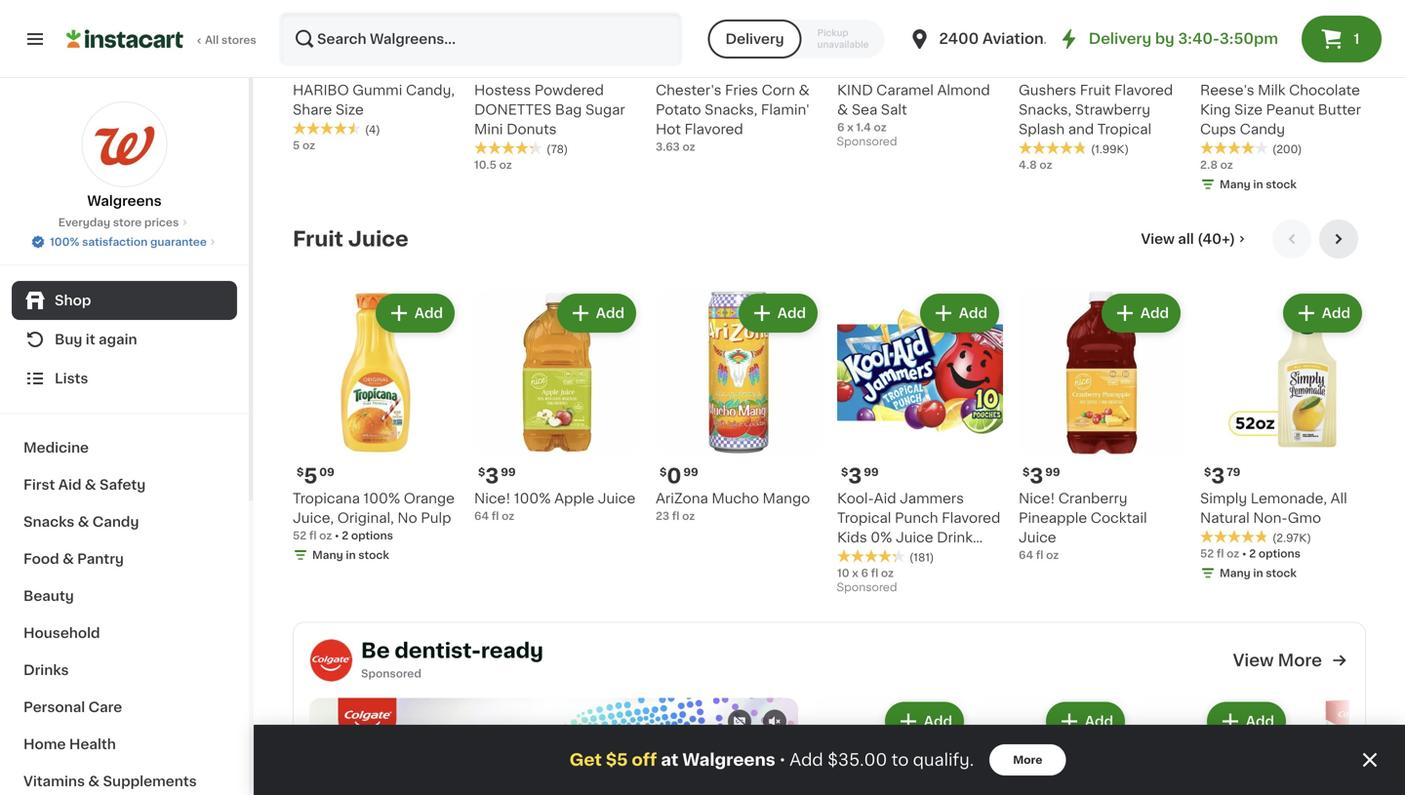 Task type: vqa. For each thing, say whether or not it's contained in the screenshot.
the right 79
yes



Task type: describe. For each thing, give the bounding box(es) containing it.
many inside product group
[[312, 550, 343, 560]]

gmo
[[1288, 511, 1321, 525]]

2 inside the 2 reese's milk chocolate king size peanut butter cups candy
[[1211, 57, 1225, 78]]

99 for kool-aid jammers tropical punch flavored kids 0% juice drink pouches
[[864, 467, 879, 477]]

& left safety
[[85, 478, 96, 492]]

$ for tropicana 100% orange juice, original, no pulp
[[297, 467, 304, 477]]

walgreens logo image
[[81, 101, 167, 187]]

(200)
[[1273, 144, 1302, 154]]

3.63
[[656, 141, 680, 152]]

100% satisfaction guarantee button
[[30, 230, 219, 250]]

shop link
[[12, 281, 237, 320]]

$ for haribo gummi candy, share size
[[297, 58, 304, 69]]

0 horizontal spatial all
[[205, 35, 219, 45]]

sugar
[[586, 103, 625, 116]]

gluten-free for 12
[[839, 36, 906, 47]]

household link
[[12, 615, 237, 652]]

powdered
[[535, 83, 604, 97]]

oz down share
[[302, 140, 315, 151]]

stock for simply lemonade, all natural non-gmo
[[1266, 568, 1297, 578]]

gluten- for 12
[[839, 36, 882, 47]]

$ for nice! 100% apple juice
[[478, 467, 485, 477]]

10.5 oz
[[474, 159, 512, 170]]

product group containing 0
[[656, 290, 822, 524]]

juice inside nice! 100% apple juice 64 fl oz
[[598, 492, 636, 505]]

hostess powdered donettes bag sugar mini donuts
[[474, 83, 625, 136]]

snacks, inside 4 gushers fruit flavored snacks, strawberry splash and tropical
[[1019, 103, 1072, 116]]

drinks link
[[12, 652, 237, 689]]

$ for hostess powdered donettes bag sugar mini donuts
[[478, 58, 485, 69]]

oz inside nice! cranberry pineapple cocktail juice 64 fl oz
[[1046, 550, 1059, 560]]

sponsored badge image for 3
[[837, 582, 896, 594]]

hostess
[[474, 83, 531, 97]]

pantry
[[77, 552, 124, 566]]

fl inside nice! cranberry pineapple cocktail juice 64 fl oz
[[1036, 550, 1044, 560]]

kind
[[837, 83, 873, 97]]

$ inside the $ 12 kind caramel almond & sea salt 6 x 1.4 oz
[[841, 58, 848, 69]]

treatment tracker modal dialog
[[254, 725, 1405, 795]]

2 left 49
[[667, 57, 680, 78]]

$ 4 79
[[478, 57, 516, 78]]

oz inside arizona mucho mango 23 fl oz
[[682, 511, 695, 521]]

home health
[[23, 738, 116, 751]]

4 inside 4 gushers fruit flavored snacks, strawberry splash and tropical
[[1030, 57, 1045, 78]]

stores
[[221, 35, 256, 45]]

delivery for delivery by 3:40-3:50pm
[[1089, 32, 1152, 46]]

3 free from the left
[[1063, 36, 1088, 47]]

• inside tropicana 100% orange juice, original, no pulp 52 fl oz • 2 options
[[335, 530, 339, 541]]

$ for arizona mucho mango
[[660, 467, 667, 477]]

$35.00
[[828, 752, 887, 769]]

hot
[[656, 122, 681, 136]]

0 horizontal spatial walgreens
[[87, 194, 162, 208]]

$ 12 kind caramel almond & sea salt 6 x 1.4 oz
[[837, 57, 990, 132]]

donuts
[[507, 122, 557, 136]]

& inside the $ 12 kind caramel almond & sea salt 6 x 1.4 oz
[[837, 103, 848, 116]]

apple
[[554, 492, 595, 505]]

2 reese's milk chocolate king size peanut butter cups candy
[[1200, 57, 1361, 136]]

oz down the pouches
[[881, 568, 894, 578]]

lists
[[55, 372, 88, 385]]

non-
[[1253, 511, 1288, 525]]

2 up the haribo
[[304, 57, 317, 78]]

everyday store prices
[[58, 217, 179, 228]]

0 vertical spatial 5
[[293, 140, 300, 151]]

colgate image
[[309, 639, 353, 682]]

flavored inside chester's fries corn & potato snacks, flamin' hot flavored 3.63 oz
[[685, 122, 743, 136]]

aid for kool-
[[874, 492, 896, 505]]

aid for first
[[58, 478, 81, 492]]

milk
[[1258, 83, 1286, 97]]

free for 12
[[882, 36, 906, 47]]

snacks
[[23, 515, 74, 529]]

store
[[113, 217, 142, 228]]

food
[[23, 552, 59, 566]]

many in stock inside product group
[[312, 550, 389, 560]]

item carousel region containing fruit juice
[[293, 219, 1366, 606]]

mucho
[[712, 492, 759, 505]]

vitamins & supplements link
[[12, 763, 237, 795]]

natural
[[1200, 511, 1250, 525]]

3 for simply lemonade, all natural non-gmo
[[1211, 466, 1225, 486]]

52 inside tropicana 100% orange juice, original, no pulp 52 fl oz • 2 options
[[293, 530, 307, 541]]

kool-aid jammers tropical punch flavored kids 0% juice drink pouches
[[837, 492, 1001, 564]]

drinks
[[23, 664, 69, 677]]

tropical inside 4 gushers fruit flavored snacks, strawberry splash and tropical
[[1098, 122, 1152, 136]]

0
[[667, 466, 682, 486]]

spo
[[361, 669, 383, 679]]

donettes
[[474, 103, 552, 116]]

personal care
[[23, 701, 122, 714]]

almond
[[937, 83, 990, 97]]

$5
[[606, 752, 628, 769]]

lists link
[[12, 359, 237, 398]]

view all (40+)
[[1141, 232, 1236, 246]]

2 inside tropicana 100% orange juice, original, no pulp 52 fl oz • 2 options
[[342, 530, 349, 541]]

jammers
[[900, 492, 964, 505]]

snacks & candy link
[[12, 504, 237, 541]]

fl down the pouches
[[871, 568, 879, 578]]

99 for nice! 100% apple juice
[[501, 467, 516, 477]]

everyday store prices link
[[58, 215, 191, 230]]

get $5 off at walgreens • add $35.00 to qualify.
[[570, 752, 974, 769]]

6 inside the $ 12 kind caramel almond & sea salt 6 x 1.4 oz
[[837, 122, 845, 132]]

(40+)
[[1198, 232, 1236, 246]]

2.8 oz
[[1200, 159, 1233, 170]]

100% for nice!
[[514, 492, 551, 505]]

64 inside nice! 100% apple juice 64 fl oz
[[474, 511, 489, 521]]

beauty link
[[12, 578, 237, 615]]

sponsored badge image for 12
[[837, 136, 896, 148]]

many in stock for reese's milk chocolate king size peanut butter cups candy
[[1220, 179, 1297, 190]]

all stores link
[[66, 12, 258, 66]]

fl down natural at the bottom of the page
[[1217, 548, 1224, 559]]

$ for chester's fries corn & potato snacks, flamin' hot flavored
[[660, 58, 667, 69]]

& down health
[[88, 775, 100, 789]]

medicine
[[23, 441, 89, 455]]

simply lemonade, all natural non-gmo
[[1200, 492, 1348, 525]]

$ 2 49
[[660, 57, 697, 78]]

nice! for nice! cranberry pineapple cocktail juice
[[1019, 492, 1055, 505]]

3 for nice! cranberry pineapple cocktail juice
[[1030, 466, 1044, 486]]

1 vertical spatial in
[[346, 550, 356, 560]]

23
[[656, 511, 670, 521]]

1 4 from the left
[[485, 57, 500, 78]]

2 down non-
[[1249, 548, 1256, 559]]

0 horizontal spatial candy
[[93, 515, 139, 529]]

pouches
[[837, 550, 897, 564]]

oz inside the $ 12 kind caramel almond & sea salt 6 x 1.4 oz
[[874, 122, 887, 132]]

(78)
[[547, 144, 568, 154]]

and
[[1068, 122, 1094, 136]]

stock inside product group
[[358, 550, 389, 560]]

tropicana 100% orange juice, original, no pulp 52 fl oz • 2 options
[[293, 492, 455, 541]]

buy it again
[[55, 333, 137, 346]]

medicine link
[[12, 429, 237, 467]]

arizona
[[656, 492, 708, 505]]

& right food
[[63, 552, 74, 566]]

buy
[[55, 333, 82, 346]]

prices
[[144, 217, 179, 228]]

juice inside kool-aid jammers tropical punch flavored kids 0% juice drink pouches
[[896, 531, 934, 544]]

chester's
[[656, 83, 722, 97]]

0%
[[871, 531, 892, 544]]

x inside the $ 12 kind caramel almond & sea salt 6 x 1.4 oz
[[847, 122, 854, 132]]

5 oz
[[293, 140, 315, 151]]

stock for reese's milk chocolate king size peanut butter cups candy
[[1266, 179, 1297, 190]]

view for view all (40+)
[[1141, 232, 1175, 246]]

& right snacks
[[78, 515, 89, 529]]

in for reese's milk chocolate king size peanut butter cups candy
[[1253, 179, 1263, 190]]

everyday
[[58, 217, 110, 228]]

fruit inside 4 gushers fruit flavored snacks, strawberry splash and tropical
[[1080, 83, 1111, 97]]



Task type: locate. For each thing, give the bounding box(es) containing it.
1 free from the left
[[700, 36, 725, 47]]

gluten- up 49
[[658, 36, 700, 47]]

simply
[[1200, 492, 1247, 505]]

5 inside product group
[[304, 466, 317, 486]]

oz down natural at the bottom of the page
[[1227, 548, 1240, 559]]

sponsored badge image
[[837, 136, 896, 148], [837, 582, 896, 594]]

0 vertical spatial item carousel region
[[293, 219, 1366, 606]]

1 horizontal spatial flavored
[[942, 511, 1001, 525]]

fruit juice
[[293, 229, 409, 249]]

beauty
[[23, 589, 74, 603]]

1 vertical spatial all
[[1331, 492, 1348, 505]]

king
[[1200, 103, 1231, 116]]

nice! inside nice! 100% apple juice 64 fl oz
[[474, 492, 511, 505]]

2
[[304, 57, 317, 78], [667, 57, 680, 78], [1211, 57, 1225, 78], [342, 530, 349, 541], [1249, 548, 1256, 559]]

2 horizontal spatial 79
[[1227, 467, 1241, 477]]

1 vertical spatial 5
[[304, 466, 317, 486]]

79
[[319, 58, 333, 69], [502, 58, 516, 69], [1227, 467, 1241, 477]]

99 up nice! 100% apple juice 64 fl oz
[[501, 467, 516, 477]]

product group containing 12
[[837, 0, 1003, 152]]

2 vertical spatial many in stock
[[1220, 568, 1297, 578]]

again
[[99, 333, 137, 346]]

shop
[[55, 294, 91, 307]]

aviation
[[983, 32, 1044, 46]]

many for reese's milk chocolate king size peanut butter cups candy
[[1220, 179, 1251, 190]]

0 horizontal spatial 4
[[485, 57, 500, 78]]

pineapple
[[1019, 511, 1087, 525]]

3 for nice! 100% apple juice
[[485, 466, 499, 486]]

original,
[[337, 511, 394, 525]]

snacks, down gushers
[[1019, 103, 1072, 116]]

size inside the 2 reese's milk chocolate king size peanut butter cups candy
[[1235, 103, 1263, 116]]

0 vertical spatial many in stock
[[1220, 179, 1297, 190]]

mango
[[763, 492, 810, 505]]

all
[[1178, 232, 1194, 246]]

1 vertical spatial 6
[[861, 568, 869, 578]]

nice!
[[474, 492, 511, 505], [1019, 492, 1055, 505]]

99 for arizona mucho mango
[[684, 467, 698, 477]]

2 horizontal spatial flavored
[[1115, 83, 1173, 97]]

$ 0 99
[[660, 466, 698, 486]]

$ up nice! 100% apple juice 64 fl oz
[[478, 467, 485, 477]]

1 nice! from the left
[[474, 492, 511, 505]]

free up gushers
[[1063, 36, 1088, 47]]

1 vertical spatial many
[[312, 550, 343, 560]]

many down 2.8 oz
[[1220, 179, 1251, 190]]

x right 10 at the bottom
[[852, 568, 859, 578]]

4 99 from the left
[[1045, 467, 1060, 477]]

fl right '23'
[[672, 511, 680, 521]]

product group
[[837, 0, 1003, 152], [293, 290, 459, 567], [474, 290, 640, 524], [656, 290, 822, 524], [837, 290, 1003, 598], [1019, 290, 1185, 563], [1200, 290, 1366, 585], [815, 698, 968, 795], [976, 698, 1129, 795], [1137, 698, 1290, 795]]

no
[[398, 511, 417, 525]]

2 size from the left
[[1235, 103, 1263, 116]]

home health link
[[12, 726, 237, 763]]

1 3 from the left
[[485, 466, 499, 486]]

to
[[892, 752, 909, 769]]

79 inside $ 4 79
[[502, 58, 516, 69]]

arizona mucho mango 23 fl oz
[[656, 492, 810, 521]]

$ up the haribo
[[297, 58, 304, 69]]

delivery left by
[[1089, 32, 1152, 46]]

2 snacks, from the left
[[1019, 103, 1072, 116]]

$ for kool-aid jammers tropical punch flavored kids 0% juice drink pouches
[[841, 467, 848, 477]]

99
[[501, 467, 516, 477], [684, 467, 698, 477], [864, 467, 879, 477], [1045, 467, 1060, 477]]

0 horizontal spatial nice!
[[474, 492, 511, 505]]

all left stores
[[205, 35, 219, 45]]

1 horizontal spatial fruit
[[1080, 83, 1111, 97]]

3 for kool-aid jammers tropical punch flavored kids 0% juice drink pouches
[[848, 466, 862, 486]]

punch
[[895, 511, 938, 525]]

1 $ 3 99 from the left
[[478, 466, 516, 486]]

walgreens link
[[81, 101, 167, 211]]

$ inside $ 5 09
[[297, 467, 304, 477]]

0 horizontal spatial $ 3 99
[[478, 466, 516, 486]]

4 3 from the left
[[1211, 466, 1225, 486]]

1 horizontal spatial 79
[[502, 58, 516, 69]]

79 for 2
[[319, 58, 333, 69]]

options down (2.97k)
[[1259, 548, 1301, 559]]

79 up simply
[[1227, 467, 1241, 477]]

0 horizontal spatial 52
[[293, 530, 307, 541]]

1 snacks, from the left
[[705, 103, 758, 116]]

fruit up strawberry
[[1080, 83, 1111, 97]]

0 horizontal spatial delivery
[[726, 32, 784, 46]]

walgreens right at
[[683, 752, 776, 769]]

0 vertical spatial tropical
[[1098, 122, 1152, 136]]

2 vertical spatial flavored
[[942, 511, 1001, 525]]

aid up punch
[[874, 492, 896, 505]]

1 gluten-free from the left
[[658, 36, 725, 47]]

sponsored badge image inside 'item carousel' region
[[837, 582, 896, 594]]

0 vertical spatial view
[[1141, 232, 1175, 246]]

oz inside nice! 100% apple juice 64 fl oz
[[502, 511, 515, 521]]

0 horizontal spatial gluten-
[[658, 36, 700, 47]]

be
[[361, 641, 390, 661]]

1 vertical spatial item carousel region
[[798, 698, 1405, 795]]

size inside haribo gummi candy, share size
[[336, 103, 364, 116]]

many for simply lemonade, all natural non-gmo
[[1220, 568, 1251, 578]]

free for 2
[[700, 36, 725, 47]]

1 size from the left
[[336, 103, 364, 116]]

juice inside nice! cranberry pineapple cocktail juice 64 fl oz
[[1019, 531, 1057, 544]]

snacks & candy
[[23, 515, 139, 529]]

1 horizontal spatial size
[[1235, 103, 1263, 116]]

x left 1.4
[[847, 122, 854, 132]]

fl down pineapple
[[1036, 550, 1044, 560]]

candy
[[1240, 122, 1285, 136], [93, 515, 139, 529]]

$ 3 79
[[1204, 466, 1241, 486]]

get
[[570, 752, 602, 769]]

2.8
[[1200, 159, 1218, 170]]

79 for 3
[[1227, 467, 1241, 477]]

2 horizontal spatial free
[[1063, 36, 1088, 47]]

0 horizontal spatial flavored
[[685, 122, 743, 136]]

oz right 3.63
[[683, 141, 695, 152]]

sponsored badge image down 10 x 6 fl oz
[[837, 582, 896, 594]]

0 vertical spatial stock
[[1266, 179, 1297, 190]]

100% left apple
[[514, 492, 551, 505]]

4 up hostess in the top of the page
[[485, 57, 500, 78]]

100% inside nice! 100% apple juice 64 fl oz
[[514, 492, 551, 505]]

100% down everyday
[[50, 237, 80, 247]]

1 horizontal spatial view
[[1233, 652, 1274, 669]]

1 horizontal spatial candy
[[1240, 122, 1285, 136]]

free up chester's
[[700, 36, 725, 47]]

item carousel region
[[293, 219, 1366, 606], [798, 698, 1405, 795]]

5 down share
[[293, 140, 300, 151]]

1 horizontal spatial 4
[[1030, 57, 1045, 78]]

cups
[[1200, 122, 1237, 136]]

options down the original,
[[351, 530, 393, 541]]

2 horizontal spatial •
[[1242, 548, 1247, 559]]

$ up kool-
[[841, 467, 848, 477]]

1 sponsored badge image from the top
[[837, 136, 896, 148]]

mini
[[474, 122, 503, 136]]

$ 3 99 up pineapple
[[1023, 466, 1060, 486]]

2 horizontal spatial gluten-free
[[1021, 36, 1088, 47]]

2 vertical spatial •
[[780, 752, 786, 768]]

3 gluten-free from the left
[[1021, 36, 1088, 47]]

first
[[23, 478, 55, 492]]

1 vertical spatial sponsored badge image
[[837, 582, 896, 594]]

(4)
[[365, 124, 380, 135]]

stock down 52 fl oz • 2 options
[[1266, 568, 1297, 578]]

0 vertical spatial options
[[351, 530, 393, 541]]

3:40-
[[1178, 32, 1220, 46]]

0 horizontal spatial •
[[335, 530, 339, 541]]

$ for nice! cranberry pineapple cocktail juice
[[1023, 467, 1030, 477]]

instacart logo image
[[66, 27, 183, 51]]

add inside treatment tracker modal dialog
[[790, 752, 823, 769]]

2 4 from the left
[[1030, 57, 1045, 78]]

service type group
[[708, 20, 885, 59]]

0 vertical spatial candy
[[1240, 122, 1285, 136]]

oz
[[874, 122, 887, 132], [302, 140, 315, 151], [683, 141, 695, 152], [499, 159, 512, 170], [1040, 159, 1053, 170], [1221, 159, 1233, 170], [502, 511, 515, 521], [682, 511, 695, 521], [319, 530, 332, 541], [1227, 548, 1240, 559], [1046, 550, 1059, 560], [881, 568, 894, 578]]

$ 5 09
[[297, 466, 335, 486]]

free inside product group
[[882, 36, 906, 47]]

in for simply lemonade, all natural non-gmo
[[1253, 568, 1263, 578]]

free up the caramel
[[882, 36, 906, 47]]

oz down arizona
[[682, 511, 695, 521]]

off
[[632, 752, 657, 769]]

0 horizontal spatial options
[[351, 530, 393, 541]]

haribo
[[293, 83, 349, 97]]

$ inside $ 2 79
[[297, 58, 304, 69]]

first aid & safety link
[[12, 467, 237, 504]]

guarantee
[[150, 237, 207, 247]]

$ left 49
[[660, 58, 667, 69]]

1 vertical spatial more
[[1013, 755, 1043, 766]]

1 vertical spatial flavored
[[685, 122, 743, 136]]

delivery by 3:40-3:50pm
[[1089, 32, 1278, 46]]

all right lemonade,
[[1331, 492, 1348, 505]]

many in stock down 52 fl oz • 2 options
[[1220, 568, 1297, 578]]

$ 3 99 up kool-
[[841, 466, 879, 486]]

0 horizontal spatial aid
[[58, 478, 81, 492]]

52 fl oz • 2 options
[[1200, 548, 1301, 559]]

peanut
[[1266, 103, 1315, 116]]

0 horizontal spatial 64
[[474, 511, 489, 521]]

kids
[[837, 531, 867, 544]]

1 vertical spatial •
[[1242, 548, 1247, 559]]

1 vertical spatial candy
[[93, 515, 139, 529]]

oz right 2.8
[[1221, 159, 1233, 170]]

2 free from the left
[[882, 36, 906, 47]]

1 horizontal spatial 64
[[1019, 550, 1034, 560]]

sea
[[852, 103, 878, 116]]

12
[[848, 57, 871, 78]]

1 horizontal spatial snacks,
[[1019, 103, 1072, 116]]

2 gluten-free from the left
[[839, 36, 906, 47]]

oz right the 10.5
[[499, 159, 512, 170]]

view
[[1141, 232, 1175, 246], [1233, 652, 1274, 669]]

gluten-free for 2
[[658, 36, 725, 47]]

0 vertical spatial in
[[1253, 179, 1263, 190]]

delivery by 3:40-3:50pm link
[[1058, 27, 1278, 51]]

1 horizontal spatial 100%
[[363, 492, 400, 505]]

64 right pulp
[[474, 511, 489, 521]]

at
[[661, 752, 679, 769]]

79 up hostess in the top of the page
[[502, 58, 516, 69]]

None search field
[[279, 12, 683, 66]]

share
[[293, 103, 332, 116]]

3 up nice! 100% apple juice 64 fl oz
[[485, 466, 499, 486]]

cranberry
[[1059, 492, 1128, 505]]

$ inside '$ 0 99'
[[660, 467, 667, 477]]

1 gluten- from the left
[[658, 36, 700, 47]]

by
[[1155, 32, 1175, 46]]

aid right 'first'
[[58, 478, 81, 492]]

$ up kind at the right top
[[841, 58, 848, 69]]

0 vertical spatial more
[[1278, 652, 1322, 669]]

1 horizontal spatial options
[[1259, 548, 1301, 559]]

oz right pulp
[[502, 511, 515, 521]]

butter
[[1318, 103, 1361, 116]]

$ 3 99 up nice! 100% apple juice 64 fl oz
[[478, 466, 516, 486]]

delivery up the fries
[[726, 32, 784, 46]]

2400
[[939, 32, 979, 46]]

$ up arizona
[[660, 467, 667, 477]]

size down gummi
[[336, 103, 364, 116]]

0 vertical spatial sponsored badge image
[[837, 136, 896, 148]]

corn
[[762, 83, 795, 97]]

gluten-free up gushers
[[1021, 36, 1088, 47]]

add button
[[377, 295, 453, 331], [559, 295, 634, 331], [741, 295, 816, 331], [922, 295, 997, 331], [1104, 295, 1179, 331], [1285, 295, 1360, 331], [887, 704, 962, 739], [1048, 704, 1123, 739], [1209, 704, 1284, 739]]

food & pantry link
[[12, 541, 237, 578]]

1 horizontal spatial 52
[[1200, 548, 1214, 559]]

2 nice! from the left
[[1019, 492, 1055, 505]]

2 down the original,
[[342, 530, 349, 541]]

2 3 from the left
[[848, 466, 862, 486]]

0 horizontal spatial 79
[[319, 58, 333, 69]]

$ 3 99 for nice! 100% apple juice
[[478, 466, 516, 486]]

be dentist-ready spo nsored
[[361, 641, 544, 679]]

0 horizontal spatial 6
[[837, 122, 845, 132]]

0 horizontal spatial fruit
[[293, 229, 343, 249]]

tropical down strawberry
[[1098, 122, 1152, 136]]

0 horizontal spatial snacks,
[[705, 103, 758, 116]]

fl inside arizona mucho mango 23 fl oz
[[672, 511, 680, 521]]

2 sponsored badge image from the top
[[837, 582, 896, 594]]

3 up pineapple
[[1030, 466, 1044, 486]]

gummi
[[353, 83, 402, 97]]

2 gluten- from the left
[[839, 36, 882, 47]]

1 99 from the left
[[501, 467, 516, 477]]

1 horizontal spatial gluten-
[[839, 36, 882, 47]]

100% satisfaction guarantee
[[50, 237, 207, 247]]

& inside chester's fries corn & potato snacks, flamin' hot flavored 3.63 oz
[[799, 83, 810, 97]]

52 down natural at the bottom of the page
[[1200, 548, 1214, 559]]

many in stock for simply lemonade, all natural non-gmo
[[1220, 568, 1297, 578]]

candy inside the 2 reese's milk chocolate king size peanut butter cups candy
[[1240, 122, 1285, 136]]

gluten- up 12
[[839, 36, 882, 47]]

100% for tropicana
[[363, 492, 400, 505]]

oz down juice,
[[319, 530, 332, 541]]

candy,
[[406, 83, 455, 97]]

3 gluten- from the left
[[1021, 36, 1063, 47]]

52 down juice,
[[293, 530, 307, 541]]

0 horizontal spatial size
[[336, 103, 364, 116]]

oz inside chester's fries corn & potato snacks, flamin' hot flavored 3.63 oz
[[683, 141, 695, 152]]

79 for 4
[[502, 58, 516, 69]]

0 horizontal spatial 5
[[293, 140, 300, 151]]

fruit down 5 oz
[[293, 229, 343, 249]]

gluten-free up 12
[[839, 36, 906, 47]]

all inside "simply lemonade, all natural non-gmo"
[[1331, 492, 1348, 505]]

flavored inside 4 gushers fruit flavored snacks, strawberry splash and tropical
[[1115, 83, 1173, 97]]

tropical down kool-
[[837, 511, 891, 525]]

ready
[[481, 641, 544, 661]]

6 down the pouches
[[861, 568, 869, 578]]

6 left 1.4
[[837, 122, 845, 132]]

2 $ 3 99 from the left
[[841, 466, 879, 486]]

0 horizontal spatial tropical
[[837, 511, 891, 525]]

candy up (200)
[[1240, 122, 1285, 136]]

6 inside 'item carousel' region
[[861, 568, 869, 578]]

64 inside nice! cranberry pineapple cocktail juice 64 fl oz
[[1019, 550, 1034, 560]]

2 vertical spatial many
[[1220, 568, 1251, 578]]

many down 52 fl oz • 2 options
[[1220, 568, 1251, 578]]

1 horizontal spatial all
[[1331, 492, 1348, 505]]

oz right 1.4
[[874, 122, 887, 132]]

kool-
[[837, 492, 874, 505]]

1 horizontal spatial tropical
[[1098, 122, 1152, 136]]

gluten- for 2
[[658, 36, 700, 47]]

1 vertical spatial fruit
[[293, 229, 343, 249]]

tropical inside kool-aid jammers tropical punch flavored kids 0% juice drink pouches
[[837, 511, 891, 525]]

2 99 from the left
[[684, 467, 698, 477]]

view more
[[1233, 652, 1322, 669]]

salt
[[881, 103, 907, 116]]

• down natural at the bottom of the page
[[1242, 548, 1247, 559]]

2 vertical spatial stock
[[1266, 568, 1297, 578]]

$ inside $ 3 79
[[1204, 467, 1211, 477]]

delivery inside button
[[726, 32, 784, 46]]

fruit inside 'item carousel' region
[[293, 229, 343, 249]]

many down juice,
[[312, 550, 343, 560]]

1 horizontal spatial •
[[780, 752, 786, 768]]

0 horizontal spatial 100%
[[50, 237, 80, 247]]

• inside 'get $5 off at walgreens • add $35.00 to qualify.'
[[780, 752, 786, 768]]

0 horizontal spatial more
[[1013, 755, 1043, 766]]

1 horizontal spatial walgreens
[[683, 752, 776, 769]]

2 horizontal spatial gluten-
[[1021, 36, 1063, 47]]

$ up pineapple
[[1023, 467, 1030, 477]]

options
[[351, 530, 393, 541], [1259, 548, 1301, 559]]

3 up simply
[[1211, 466, 1225, 486]]

1 vertical spatial 52
[[1200, 548, 1214, 559]]

$ 3 99 for nice! cranberry pineapple cocktail juice
[[1023, 466, 1060, 486]]

gluten- up gushers
[[1021, 36, 1063, 47]]

satisfaction
[[82, 237, 148, 247]]

1 vertical spatial many in stock
[[312, 550, 389, 560]]

$ 3 99
[[478, 466, 516, 486], [841, 466, 879, 486], [1023, 466, 1060, 486]]

2 vertical spatial in
[[1253, 568, 1263, 578]]

snacks, down the fries
[[705, 103, 758, 116]]

1 vertical spatial options
[[1259, 548, 1301, 559]]

1 vertical spatial walgreens
[[683, 752, 776, 769]]

nice! right 'orange'
[[474, 492, 511, 505]]

dr
[[1047, 32, 1066, 46]]

$ for simply lemonade, all natural non-gmo
[[1204, 467, 1211, 477]]

1 horizontal spatial nice!
[[1019, 492, 1055, 505]]

100% inside button
[[50, 237, 80, 247]]

79 inside $ 2 79
[[319, 58, 333, 69]]

3 $ 3 99 from the left
[[1023, 466, 1060, 486]]

snacks, inside chester's fries corn & potato snacks, flamin' hot flavored 3.63 oz
[[705, 103, 758, 116]]

in
[[1253, 179, 1263, 190], [346, 550, 356, 560], [1253, 568, 1263, 578]]

$ 3 99 for kool-aid jammers tropical punch flavored kids 0% juice drink pouches
[[841, 466, 879, 486]]

options inside tropicana 100% orange juice, original, no pulp 52 fl oz • 2 options
[[351, 530, 393, 541]]

many in stock down (200)
[[1220, 179, 1297, 190]]

personal care link
[[12, 689, 237, 726]]

79 inside $ 3 79
[[1227, 467, 1241, 477]]

flavored down potato
[[685, 122, 743, 136]]

delivery for delivery
[[726, 32, 784, 46]]

$ inside the '$ 2 49'
[[660, 58, 667, 69]]

aid inside kool-aid jammers tropical punch flavored kids 0% juice drink pouches
[[874, 492, 896, 505]]

1 vertical spatial stock
[[358, 550, 389, 560]]

0 vertical spatial x
[[847, 122, 854, 132]]

1 vertical spatial x
[[852, 568, 859, 578]]

Search field
[[281, 14, 681, 64]]

first aid & safety
[[23, 478, 146, 492]]

100% up the original,
[[363, 492, 400, 505]]

99 right 0
[[684, 467, 698, 477]]

2 horizontal spatial 100%
[[514, 492, 551, 505]]

nsored
[[383, 669, 421, 679]]

walgreens inside treatment tracker modal dialog
[[683, 752, 776, 769]]

99 for nice! cranberry pineapple cocktail juice
[[1045, 467, 1060, 477]]

tropical
[[1098, 122, 1152, 136], [837, 511, 891, 525]]

3 99 from the left
[[864, 467, 879, 477]]

1 horizontal spatial gluten-free
[[839, 36, 906, 47]]

flavored inside kool-aid jammers tropical punch flavored kids 0% juice drink pouches
[[942, 511, 1001, 525]]

4 up gushers
[[1030, 57, 1045, 78]]

oz inside tropicana 100% orange juice, original, no pulp 52 fl oz • 2 options
[[319, 530, 332, 541]]

99 inside '$ 0 99'
[[684, 467, 698, 477]]

view for view more
[[1233, 652, 1274, 669]]

$ left 09
[[297, 467, 304, 477]]

1 horizontal spatial $ 3 99
[[841, 466, 879, 486]]

fl inside tropicana 100% orange juice, original, no pulp 52 fl oz • 2 options
[[309, 530, 317, 541]]

many in stock down the original,
[[312, 550, 389, 560]]

strawberry
[[1075, 103, 1151, 116]]

79 up the haribo
[[319, 58, 333, 69]]

more inside 'more' button
[[1013, 755, 1043, 766]]

1 vertical spatial view
[[1233, 652, 1274, 669]]

0 vertical spatial •
[[335, 530, 339, 541]]

0 vertical spatial all
[[205, 35, 219, 45]]

1
[[1354, 32, 1360, 46]]

0 vertical spatial 52
[[293, 530, 307, 541]]

personal
[[23, 701, 85, 714]]

size down reese's at the top of the page
[[1235, 103, 1263, 116]]

64 down pineapple
[[1019, 550, 1034, 560]]

1 horizontal spatial more
[[1278, 652, 1322, 669]]

lemonade,
[[1251, 492, 1327, 505]]

1 vertical spatial tropical
[[837, 511, 891, 525]]

0 horizontal spatial gluten-free
[[658, 36, 725, 47]]

1 horizontal spatial delivery
[[1089, 32, 1152, 46]]

0 vertical spatial walgreens
[[87, 194, 162, 208]]

flavored up strawberry
[[1115, 83, 1173, 97]]

$ up hostess in the top of the page
[[478, 58, 485, 69]]

fries
[[725, 83, 758, 97]]

100% inside tropicana 100% orange juice, original, no pulp 52 fl oz • 2 options
[[363, 492, 400, 505]]

vitamins & supplements
[[23, 775, 197, 789]]

fl inside nice! 100% apple juice 64 fl oz
[[492, 511, 499, 521]]

• left $35.00
[[780, 752, 786, 768]]

flavored up drink
[[942, 511, 1001, 525]]

product group containing 5
[[293, 290, 459, 567]]

0 vertical spatial many
[[1220, 179, 1251, 190]]

drink
[[937, 531, 973, 544]]

item carousel region containing add
[[798, 698, 1405, 795]]

$ inside $ 4 79
[[478, 58, 485, 69]]

• down the original,
[[335, 530, 339, 541]]

oz right 4.8
[[1040, 159, 1053, 170]]

0 horizontal spatial free
[[700, 36, 725, 47]]

chester's fries corn & potato snacks, flamin' hot flavored 3.63 oz
[[656, 83, 810, 152]]

sponsored badge image down 1.4
[[837, 136, 896, 148]]

fl down juice,
[[309, 530, 317, 541]]

walgreens up everyday store prices link
[[87, 194, 162, 208]]

gluten-free up 49
[[658, 36, 725, 47]]

5 left 09
[[304, 466, 317, 486]]

1 vertical spatial 64
[[1019, 550, 1034, 560]]

0 vertical spatial fruit
[[1080, 83, 1111, 97]]

buy it again link
[[12, 320, 237, 359]]

all
[[205, 35, 219, 45], [1331, 492, 1348, 505]]

view inside view all (40+) popup button
[[1141, 232, 1175, 246]]

0 horizontal spatial view
[[1141, 232, 1175, 246]]

nice! up pineapple
[[1019, 492, 1055, 505]]

potato
[[656, 103, 701, 116]]

nice! inside nice! cranberry pineapple cocktail juice 64 fl oz
[[1019, 492, 1055, 505]]

nice! for nice! 100% apple juice
[[474, 492, 511, 505]]

3 3 from the left
[[1030, 466, 1044, 486]]



